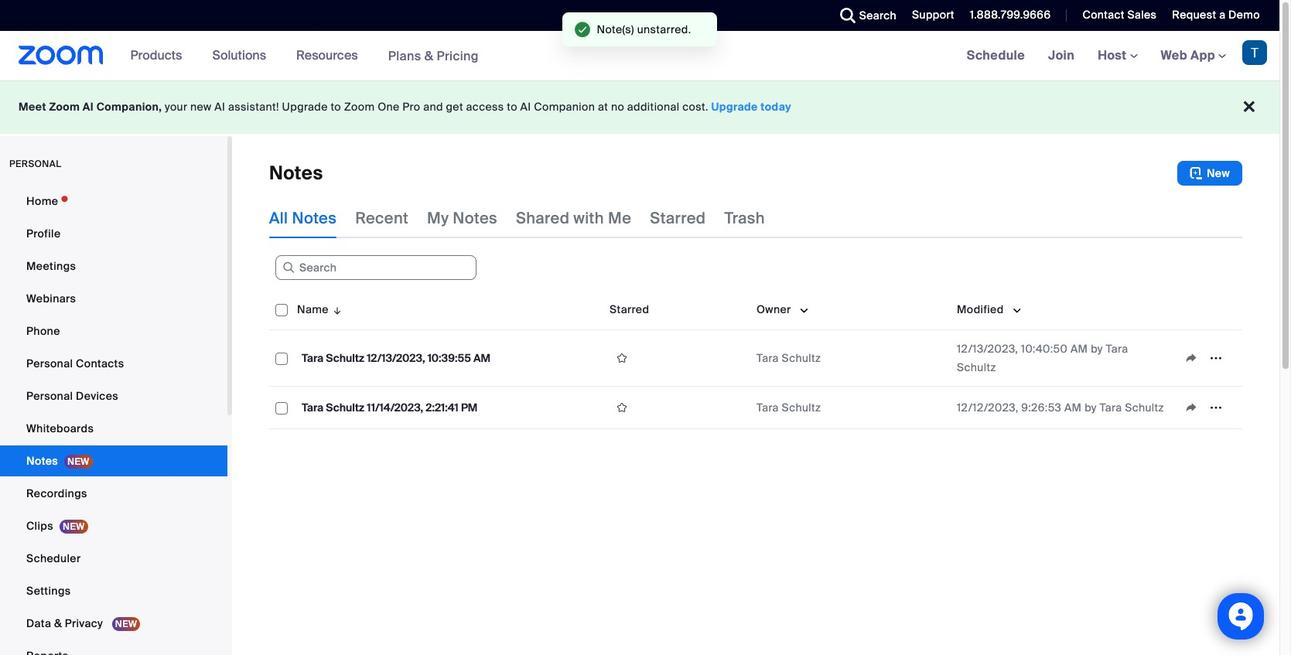 Task type: vqa. For each thing, say whether or not it's contained in the screenshot.
John within button
no



Task type: describe. For each thing, give the bounding box(es) containing it.
personal
[[9, 158, 61, 170]]

scheduler link
[[0, 543, 228, 574]]

meetings
[[26, 259, 76, 273]]

web app
[[1161, 47, 1216, 63]]

more options for tara schultz 12/13/2023, 10:39:55 am image
[[1204, 351, 1229, 365]]

2 ai from the left
[[215, 100, 225, 114]]

new
[[1207, 166, 1230, 180]]

with
[[574, 208, 604, 228]]

pricing
[[437, 48, 479, 64]]

webinars
[[26, 292, 76, 306]]

10:40:50
[[1021, 342, 1068, 356]]

schedule
[[967, 47, 1025, 63]]

Search text field
[[275, 255, 477, 280]]

tara inside 12/13/2023, 10:40:50 am by tara schultz
[[1106, 342, 1129, 356]]

tara schultz for 12/12/2023,
[[757, 401, 821, 415]]

web app button
[[1161, 47, 1226, 63]]

home
[[26, 194, 58, 208]]

modified
[[957, 303, 1004, 316]]

me
[[608, 208, 632, 228]]

application for 12/13/2023, 10:40:50 am by tara schultz
[[1179, 347, 1237, 370]]

whiteboards link
[[0, 413, 228, 444]]

app
[[1191, 47, 1216, 63]]

1.888.799.9666
[[970, 8, 1051, 22]]

web
[[1161, 47, 1188, 63]]

personal for personal devices
[[26, 389, 73, 403]]

12/13/2023, 10:40:50 am by tara schultz
[[957, 342, 1129, 375]]

settings link
[[0, 576, 228, 607]]

2 to from the left
[[507, 100, 518, 114]]

support
[[912, 8, 955, 22]]

schultz inside 12/13/2023, 10:40:50 am by tara schultz
[[957, 361, 996, 375]]

more options for tara schultz 11/14/2023, 2:21:41 pm image
[[1204, 401, 1229, 415]]

contact sales
[[1083, 8, 1157, 22]]

phone link
[[0, 316, 228, 347]]

12/12/2023,
[[957, 401, 1019, 415]]

sales
[[1128, 8, 1157, 22]]

data & privacy
[[26, 617, 106, 631]]

1 to from the left
[[331, 100, 341, 114]]

settings
[[26, 584, 71, 598]]

recent
[[355, 208, 409, 228]]

3 ai from the left
[[520, 100, 531, 114]]

plans
[[388, 48, 421, 64]]

meetings navigation
[[955, 31, 1280, 81]]

resources button
[[296, 31, 365, 80]]

notes right all
[[292, 208, 337, 228]]

notes right my
[[453, 208, 498, 228]]

share image for 12/13/2023, 10:40:50 am by tara schultz
[[1179, 351, 1204, 365]]

at
[[598, 100, 608, 114]]

application for 12/12/2023, 9:26:53 am by tara schultz
[[1179, 396, 1237, 419]]

banner containing products
[[0, 31, 1280, 81]]

2:21:41
[[426, 401, 459, 415]]

webinars link
[[0, 283, 228, 314]]

contacts
[[76, 357, 124, 371]]

recordings link
[[0, 478, 228, 509]]

pm
[[461, 401, 478, 415]]

host button
[[1098, 47, 1138, 63]]

shared
[[516, 208, 570, 228]]

and
[[423, 100, 443, 114]]

personal contacts link
[[0, 348, 228, 379]]

meetings link
[[0, 251, 228, 282]]

phone
[[26, 324, 60, 338]]

unstarred.
[[637, 22, 691, 36]]

share image for 12/12/2023, 9:26:53 am by tara schultz
[[1179, 401, 1204, 415]]

10:39:55
[[428, 351, 471, 365]]

note(s) unstarred.
[[597, 22, 691, 36]]

all notes
[[269, 208, 337, 228]]

zoom logo image
[[19, 46, 103, 65]]

meet
[[19, 100, 46, 114]]

starred inside tabs of all notes page tab list
[[650, 208, 706, 228]]

personal menu menu
[[0, 186, 228, 655]]

home link
[[0, 186, 228, 217]]

11/14/2023,
[[367, 401, 423, 415]]

assistant!
[[228, 100, 279, 114]]

meet zoom ai companion, footer
[[0, 80, 1280, 134]]

a
[[1220, 8, 1226, 22]]

profile picture image
[[1243, 40, 1268, 65]]

1 zoom from the left
[[49, 100, 80, 114]]

starred inside application
[[610, 303, 650, 316]]

trash
[[725, 208, 765, 228]]

schultz inside button
[[326, 401, 364, 415]]

12/13/2023, inside button
[[367, 351, 425, 365]]

tabs of all notes page tab list
[[269, 198, 765, 238]]

by for 9:26:53
[[1085, 401, 1097, 415]]



Task type: locate. For each thing, give the bounding box(es) containing it.
1 upgrade from the left
[[282, 100, 328, 114]]

tara inside button
[[302, 401, 324, 415]]

12/13/2023, up 11/14/2023,
[[367, 351, 425, 365]]

notes up the all notes
[[269, 161, 323, 185]]

clips
[[26, 519, 53, 533]]

& for privacy
[[54, 617, 62, 631]]

meet zoom ai companion, your new ai assistant! upgrade to zoom one pro and get access to ai companion at no additional cost. upgrade today
[[19, 100, 792, 114]]

tara schultz 11/14/2023, 2:21:41 pm unstarred image
[[610, 401, 635, 415]]

2 zoom from the left
[[344, 100, 375, 114]]

share image
[[1179, 351, 1204, 365], [1179, 401, 1204, 415]]

1 horizontal spatial to
[[507, 100, 518, 114]]

tara inside button
[[302, 351, 324, 365]]

1 horizontal spatial ai
[[215, 100, 225, 114]]

today
[[761, 100, 792, 114]]

1 horizontal spatial 12/13/2023,
[[957, 342, 1018, 356]]

& inside the product information navigation
[[425, 48, 434, 64]]

1.888.799.9666 button
[[959, 0, 1055, 31], [970, 8, 1051, 22]]

personal devices link
[[0, 381, 228, 412]]

name
[[297, 303, 329, 316]]

12/13/2023, down 'modified'
[[957, 342, 1018, 356]]

am inside button
[[474, 351, 491, 365]]

upgrade today link
[[712, 100, 792, 114]]

notes inside personal menu menu
[[26, 454, 58, 468]]

contact
[[1083, 8, 1125, 22]]

0 vertical spatial by
[[1091, 342, 1103, 356]]

note(s)
[[597, 22, 634, 36]]

& right data
[[54, 617, 62, 631]]

shared with me
[[516, 208, 632, 228]]

share image up more options for tara schultz 11/14/2023, 2:21:41 pm icon
[[1179, 351, 1204, 365]]

by for 10:40:50
[[1091, 342, 1103, 356]]

new button
[[1178, 161, 1243, 186]]

0 horizontal spatial &
[[54, 617, 62, 631]]

1 horizontal spatial zoom
[[344, 100, 375, 114]]

personal inside personal contacts link
[[26, 357, 73, 371]]

pro
[[403, 100, 421, 114]]

owner
[[757, 303, 791, 316]]

1 vertical spatial by
[[1085, 401, 1097, 415]]

data
[[26, 617, 51, 631]]

profile
[[26, 227, 61, 241]]

plans & pricing
[[388, 48, 479, 64]]

no
[[611, 100, 625, 114]]

0 horizontal spatial zoom
[[49, 100, 80, 114]]

new
[[190, 100, 212, 114]]

1 tara schultz from the top
[[757, 351, 821, 365]]

scheduler
[[26, 552, 81, 566]]

get
[[446, 100, 463, 114]]

companion
[[534, 100, 595, 114]]

starred right 'me'
[[650, 208, 706, 228]]

1 personal from the top
[[26, 357, 73, 371]]

1 share image from the top
[[1179, 351, 1204, 365]]

0 vertical spatial tara schultz
[[757, 351, 821, 365]]

products
[[130, 47, 182, 63]]

am for 12/12/2023, 9:26:53 am by tara schultz
[[1065, 401, 1082, 415]]

tara schultz 11/14/2023, 2:21:41 pm
[[302, 401, 478, 415]]

tara schultz 12/13/2023, 10:39:55 am unstarred image
[[610, 351, 635, 365]]

plans & pricing link
[[388, 48, 479, 64], [388, 48, 479, 64]]

am right 10:39:55 at left
[[474, 351, 491, 365]]

your
[[165, 100, 188, 114]]

0 horizontal spatial ai
[[83, 100, 94, 114]]

1 horizontal spatial starred
[[650, 208, 706, 228]]

host
[[1098, 47, 1130, 63]]

0 horizontal spatial to
[[331, 100, 341, 114]]

&
[[425, 48, 434, 64], [54, 617, 62, 631]]

starred up the tara schultz 12/13/2023, 10:39:55 am unstarred icon
[[610, 303, 650, 316]]

tara schultz for 12/13/2023,
[[757, 351, 821, 365]]

0 horizontal spatial 12/13/2023,
[[367, 351, 425, 365]]

0 horizontal spatial upgrade
[[282, 100, 328, 114]]

personal down phone
[[26, 357, 73, 371]]

notes link
[[0, 446, 228, 477]]

to right access
[[507, 100, 518, 114]]

products button
[[130, 31, 189, 80]]

1 vertical spatial tara schultz
[[757, 401, 821, 415]]

am right 10:40:50
[[1071, 342, 1088, 356]]

demo
[[1229, 8, 1261, 22]]

request a demo link
[[1161, 0, 1280, 31], [1173, 8, 1261, 22]]

tara schultz 12/13/2023, 10:39:55 am
[[302, 351, 491, 365]]

schultz inside button
[[326, 351, 364, 365]]

0 vertical spatial personal
[[26, 357, 73, 371]]

resources
[[296, 47, 358, 63]]

2 upgrade from the left
[[712, 100, 758, 114]]

search
[[859, 9, 897, 22]]

am right 9:26:53
[[1065, 401, 1082, 415]]

& for pricing
[[425, 48, 434, 64]]

ai left companion,
[[83, 100, 94, 114]]

support link
[[901, 0, 959, 31], [912, 8, 955, 22]]

9:26:53
[[1022, 401, 1062, 415]]

solutions button
[[212, 31, 273, 80]]

am
[[1071, 342, 1088, 356], [474, 351, 491, 365], [1065, 401, 1082, 415]]

to down resources dropdown button
[[331, 100, 341, 114]]

join
[[1049, 47, 1075, 63]]

access
[[466, 100, 504, 114]]

12/13/2023,
[[957, 342, 1018, 356], [367, 351, 425, 365]]

1 vertical spatial share image
[[1179, 401, 1204, 415]]

request
[[1173, 8, 1217, 22]]

schedule link
[[955, 31, 1037, 80]]

data & privacy link
[[0, 608, 228, 639]]

0 vertical spatial share image
[[1179, 351, 1204, 365]]

1 ai from the left
[[83, 100, 94, 114]]

privacy
[[65, 617, 103, 631]]

by
[[1091, 342, 1103, 356], [1085, 401, 1097, 415]]

personal for personal contacts
[[26, 357, 73, 371]]

product information navigation
[[119, 31, 491, 81]]

one
[[378, 100, 400, 114]]

personal contacts
[[26, 357, 124, 371]]

personal
[[26, 357, 73, 371], [26, 389, 73, 403]]

personal inside personal devices link
[[26, 389, 73, 403]]

notes up recordings
[[26, 454, 58, 468]]

zoom right meet
[[49, 100, 80, 114]]

1 vertical spatial personal
[[26, 389, 73, 403]]

2 share image from the top
[[1179, 401, 1204, 415]]

all
[[269, 208, 288, 228]]

application containing name
[[269, 289, 1254, 441]]

tara schultz 12/13/2023, 10:39:55 am button
[[297, 348, 495, 368]]

join link
[[1037, 31, 1087, 80]]

request a demo
[[1173, 8, 1261, 22]]

application
[[269, 289, 1254, 441], [1179, 347, 1237, 370], [1179, 396, 1237, 419]]

additional
[[627, 100, 680, 114]]

personal devices
[[26, 389, 118, 403]]

2 personal from the top
[[26, 389, 73, 403]]

1 vertical spatial starred
[[610, 303, 650, 316]]

notes
[[269, 161, 323, 185], [292, 208, 337, 228], [453, 208, 498, 228], [26, 454, 58, 468]]

recordings
[[26, 487, 87, 501]]

12/12/2023, 9:26:53 am by tara schultz
[[957, 401, 1164, 415]]

search button
[[829, 0, 901, 31]]

by right 9:26:53
[[1085, 401, 1097, 415]]

my notes
[[427, 208, 498, 228]]

0 vertical spatial &
[[425, 48, 434, 64]]

& inside personal menu menu
[[54, 617, 62, 631]]

by right 10:40:50
[[1091, 342, 1103, 356]]

1 horizontal spatial &
[[425, 48, 434, 64]]

ai left "companion"
[[520, 100, 531, 114]]

upgrade down the product information navigation
[[282, 100, 328, 114]]

& right plans in the top of the page
[[425, 48, 434, 64]]

by inside 12/13/2023, 10:40:50 am by tara schultz
[[1091, 342, 1103, 356]]

tara
[[1106, 342, 1129, 356], [302, 351, 324, 365], [757, 351, 779, 365], [302, 401, 324, 415], [757, 401, 779, 415], [1100, 401, 1122, 415]]

upgrade right cost.
[[712, 100, 758, 114]]

12/13/2023, inside 12/13/2023, 10:40:50 am by tara schultz
[[957, 342, 1018, 356]]

zoom left the one
[[344, 100, 375, 114]]

contact sales link
[[1071, 0, 1161, 31], [1083, 8, 1157, 22]]

banner
[[0, 31, 1280, 81]]

solutions
[[212, 47, 266, 63]]

1 vertical spatial &
[[54, 617, 62, 631]]

tara schultz
[[757, 351, 821, 365], [757, 401, 821, 415]]

my
[[427, 208, 449, 228]]

1 horizontal spatial upgrade
[[712, 100, 758, 114]]

profile link
[[0, 218, 228, 249]]

2 horizontal spatial ai
[[520, 100, 531, 114]]

cost.
[[683, 100, 709, 114]]

share image down more options for tara schultz 12/13/2023, 10:39:55 am image
[[1179, 401, 1204, 415]]

devices
[[76, 389, 118, 403]]

clips link
[[0, 511, 228, 542]]

arrow down image
[[329, 300, 343, 319]]

companion,
[[96, 100, 162, 114]]

success image
[[575, 22, 591, 37]]

0 vertical spatial starred
[[650, 208, 706, 228]]

ai right new
[[215, 100, 225, 114]]

2 tara schultz from the top
[[757, 401, 821, 415]]

personal up whiteboards
[[26, 389, 73, 403]]

tara schultz 11/14/2023, 2:21:41 pm button
[[297, 398, 482, 418]]

am inside 12/13/2023, 10:40:50 am by tara schultz
[[1071, 342, 1088, 356]]

schultz
[[326, 351, 364, 365], [782, 351, 821, 365], [957, 361, 996, 375], [326, 401, 364, 415], [782, 401, 821, 415], [1125, 401, 1164, 415]]

0 horizontal spatial starred
[[610, 303, 650, 316]]

am for 12/13/2023, 10:40:50 am by tara schultz
[[1071, 342, 1088, 356]]



